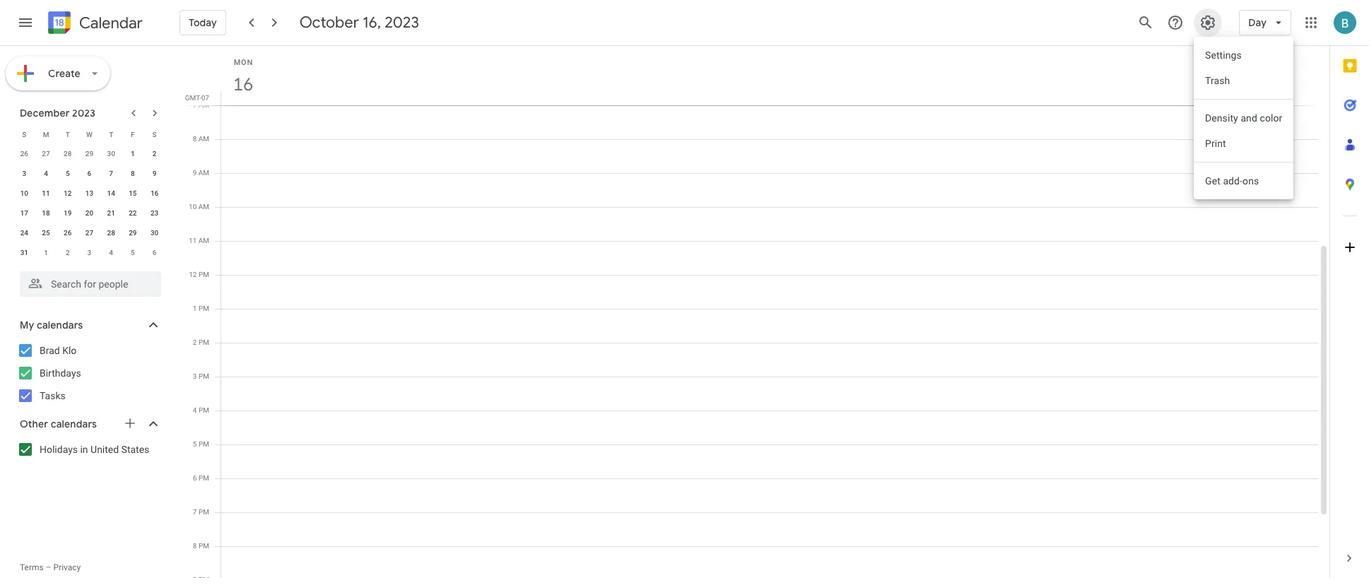 Task type: describe. For each thing, give the bounding box(es) containing it.
january 3 element
[[81, 245, 98, 262]]

today button
[[180, 6, 226, 40]]

calendars for my calendars
[[37, 319, 83, 332]]

8 for 8 pm
[[193, 542, 197, 550]]

add-
[[1224, 175, 1243, 187]]

other calendars
[[20, 418, 97, 431]]

create
[[48, 67, 81, 80]]

december
[[20, 107, 70, 119]]

11 for 11 am
[[189, 237, 197, 245]]

december 2023
[[20, 107, 96, 119]]

density and color
[[1206, 112, 1283, 124]]

f
[[131, 130, 135, 138]]

pm for 8 pm
[[199, 542, 209, 550]]

november 28 element
[[59, 146, 76, 163]]

row containing 3
[[13, 164, 165, 184]]

0 vertical spatial 4
[[44, 170, 48, 177]]

27 for 27 element
[[85, 229, 93, 237]]

day
[[1249, 16, 1267, 29]]

am for 7 am
[[198, 101, 209, 109]]

privacy link
[[53, 563, 81, 573]]

klo
[[62, 345, 77, 356]]

0 horizontal spatial 6
[[87, 170, 91, 177]]

7 for 7
[[109, 170, 113, 177]]

6 for 6 pm
[[193, 474, 197, 482]]

13 element
[[81, 185, 98, 202]]

pm for 1 pm
[[199, 305, 209, 313]]

9 for 9 am
[[193, 169, 197, 177]]

29 element
[[124, 225, 141, 242]]

november 29 element
[[81, 146, 98, 163]]

5 for the january 5 element on the left of page
[[131, 249, 135, 257]]

am for 9 am
[[198, 169, 209, 177]]

16 inside december 2023 grid
[[151, 190, 159, 197]]

2 for january 2 element
[[66, 249, 70, 257]]

december 2023 grid
[[13, 124, 165, 263]]

30 for november 30 element
[[107, 150, 115, 158]]

2 pm
[[193, 339, 209, 346]]

holidays
[[40, 444, 78, 455]]

2 for 2 pm
[[193, 339, 197, 346]]

holidays in united states
[[40, 444, 149, 455]]

my calendars
[[20, 319, 83, 332]]

united
[[91, 444, 119, 455]]

5 pm
[[193, 441, 209, 448]]

18 element
[[38, 205, 54, 222]]

1 vertical spatial 2023
[[72, 107, 96, 119]]

16 inside mon 16
[[232, 73, 252, 96]]

and
[[1241, 112, 1258, 124]]

16 column header
[[221, 46, 1319, 105]]

12 for 12 pm
[[189, 271, 197, 279]]

other calendars button
[[3, 413, 175, 436]]

november 30 element
[[103, 146, 120, 163]]

get
[[1206, 175, 1221, 187]]

row containing s
[[13, 124, 165, 144]]

0 vertical spatial 3
[[22, 170, 26, 177]]

day button
[[1240, 6, 1292, 40]]

27 for november 27 element
[[42, 150, 50, 158]]

my calendars list
[[3, 339, 175, 407]]

calendar
[[79, 13, 143, 33]]

4 pm
[[193, 407, 209, 414]]

row group containing 26
[[13, 144, 165, 263]]

settings
[[1206, 49, 1242, 61]]

pm for 5 pm
[[199, 441, 209, 448]]

13
[[85, 190, 93, 197]]

8 pm
[[193, 542, 209, 550]]

14 element
[[103, 185, 120, 202]]

pm for 3 pm
[[199, 373, 209, 380]]

9 for 9
[[153, 170, 157, 177]]

october 16, 2023
[[300, 13, 419, 33]]

24 element
[[16, 225, 33, 242]]

trash
[[1206, 75, 1231, 86]]

0 vertical spatial 1
[[131, 150, 135, 158]]

15 element
[[124, 185, 141, 202]]

–
[[46, 563, 51, 573]]

4 for 4 pm
[[193, 407, 197, 414]]

11 am
[[189, 237, 209, 245]]

24
[[20, 229, 28, 237]]

row containing 24
[[13, 223, 165, 243]]

pm for 4 pm
[[199, 407, 209, 414]]

7 for 7 am
[[193, 101, 197, 109]]

brad
[[40, 345, 60, 356]]

28 for 28 element on the left top of page
[[107, 229, 115, 237]]

calendar element
[[45, 8, 143, 40]]

1 for 1 pm
[[193, 305, 197, 313]]

19 element
[[59, 205, 76, 222]]

7 for 7 pm
[[193, 508, 197, 516]]

23
[[151, 209, 159, 217]]

10 for 10
[[20, 190, 28, 197]]

3 for january 3 element
[[87, 249, 91, 257]]

1 t from the left
[[66, 130, 70, 138]]

16 element
[[146, 185, 163, 202]]

gmt-07
[[185, 94, 209, 102]]

0 vertical spatial 2023
[[385, 13, 419, 33]]

settings menu image
[[1200, 14, 1217, 31]]

21
[[107, 209, 115, 217]]

7 pm
[[193, 508, 209, 516]]

5 for 5 pm
[[193, 441, 197, 448]]

mon
[[234, 58, 253, 67]]

2 s from the left
[[152, 130, 157, 138]]

states
[[121, 444, 149, 455]]

26 element
[[59, 225, 76, 242]]



Task type: vqa. For each thing, say whether or not it's contained in the screenshot.


Task type: locate. For each thing, give the bounding box(es) containing it.
9 up 10 am at left
[[193, 169, 197, 177]]

pm up 4 pm
[[199, 373, 209, 380]]

1 vertical spatial 6
[[153, 249, 157, 257]]

1 vertical spatial 16
[[151, 190, 159, 197]]

9 inside 16 grid
[[193, 169, 197, 177]]

row containing 17
[[13, 204, 165, 223]]

15
[[129, 190, 137, 197]]

row up 27 element
[[13, 204, 165, 223]]

1 vertical spatial 12
[[189, 271, 197, 279]]

0 horizontal spatial 3
[[22, 170, 26, 177]]

6 row from the top
[[13, 223, 165, 243]]

20 element
[[81, 205, 98, 222]]

calendars inside dropdown button
[[37, 319, 83, 332]]

4 for the january 4 element
[[109, 249, 113, 257]]

3 up 4 pm
[[193, 373, 197, 380]]

2 vertical spatial 7
[[193, 508, 197, 516]]

7 down november 30 element
[[109, 170, 113, 177]]

7 row from the top
[[13, 243, 165, 263]]

other
[[20, 418, 48, 431]]

tasks
[[40, 390, 66, 402]]

1 vertical spatial 10
[[189, 203, 197, 211]]

10 up 17
[[20, 190, 28, 197]]

12 inside 16 grid
[[189, 271, 197, 279]]

1 down 25 element at the left top of the page
[[44, 249, 48, 257]]

am for 8 am
[[198, 135, 209, 143]]

0 horizontal spatial 28
[[64, 150, 72, 158]]

22
[[129, 209, 137, 217]]

pm for 7 pm
[[199, 508, 209, 516]]

1 vertical spatial 7
[[109, 170, 113, 177]]

0 horizontal spatial 11
[[42, 190, 50, 197]]

1 horizontal spatial 4
[[109, 249, 113, 257]]

2 up 16 element
[[153, 150, 157, 158]]

pm down 7 pm at the bottom left of the page
[[199, 542, 209, 550]]

1 am from the top
[[198, 101, 209, 109]]

settings menu menu
[[1194, 37, 1294, 199]]

t up november 28 element
[[66, 130, 70, 138]]

2 inside 16 grid
[[193, 339, 197, 346]]

6 down the 30 element
[[153, 249, 157, 257]]

1 down f
[[131, 150, 135, 158]]

1
[[131, 150, 135, 158], [44, 249, 48, 257], [193, 305, 197, 313]]

0 horizontal spatial 10
[[20, 190, 28, 197]]

am up "9 am"
[[198, 135, 209, 143]]

row up 20
[[13, 184, 165, 204]]

28 for november 28 element
[[64, 150, 72, 158]]

12
[[64, 190, 72, 197], [189, 271, 197, 279]]

2 horizontal spatial 1
[[193, 305, 197, 313]]

january 4 element
[[103, 245, 120, 262]]

pm up 2 pm
[[199, 305, 209, 313]]

4 down november 27 element
[[44, 170, 48, 177]]

am
[[198, 101, 209, 109], [198, 135, 209, 143], [198, 169, 209, 177], [199, 203, 209, 211], [199, 237, 209, 245]]

29
[[85, 150, 93, 158], [129, 229, 137, 237]]

6 up 7 pm at the bottom left of the page
[[193, 474, 197, 482]]

2 vertical spatial 6
[[193, 474, 197, 482]]

color
[[1261, 112, 1283, 124]]

october
[[300, 13, 359, 33]]

1 vertical spatial 27
[[85, 229, 93, 237]]

16 grid
[[181, 46, 1330, 578]]

25
[[42, 229, 50, 237]]

12 inside december 2023 grid
[[64, 190, 72, 197]]

3
[[22, 170, 26, 177], [87, 249, 91, 257], [193, 373, 197, 380]]

1 vertical spatial 3
[[87, 249, 91, 257]]

27 inside 27 element
[[85, 229, 93, 237]]

30 for the 30 element
[[151, 229, 159, 237]]

3 pm from the top
[[199, 339, 209, 346]]

26 down 19 element
[[64, 229, 72, 237]]

m
[[43, 130, 49, 138]]

terms
[[20, 563, 44, 573]]

1 horizontal spatial 27
[[85, 229, 93, 237]]

8 down 7 pm at the bottom left of the page
[[193, 542, 197, 550]]

4 inside 16 grid
[[193, 407, 197, 414]]

1 vertical spatial 29
[[129, 229, 137, 237]]

2 vertical spatial 2
[[193, 339, 197, 346]]

6
[[87, 170, 91, 177], [153, 249, 157, 257], [193, 474, 197, 482]]

pm up the '1 pm'
[[199, 271, 209, 279]]

5 down november 28 element
[[66, 170, 70, 177]]

2 vertical spatial 4
[[193, 407, 197, 414]]

1 down 12 pm
[[193, 305, 197, 313]]

22 element
[[124, 205, 141, 222]]

2 row from the top
[[13, 144, 165, 164]]

1 horizontal spatial 12
[[189, 271, 197, 279]]

23 element
[[146, 205, 163, 222]]

0 vertical spatial 28
[[64, 150, 72, 158]]

8 up 15
[[131, 170, 135, 177]]

4 pm from the top
[[199, 373, 209, 380]]

2 horizontal spatial 5
[[193, 441, 197, 448]]

brad klo
[[40, 345, 77, 356]]

1 vertical spatial 26
[[64, 229, 72, 237]]

2 horizontal spatial 6
[[193, 474, 197, 482]]

tab list
[[1331, 46, 1370, 539]]

3 for 3 pm
[[193, 373, 197, 380]]

27 down m
[[42, 150, 50, 158]]

16 up 23
[[151, 190, 159, 197]]

row down 27 element
[[13, 243, 165, 263]]

pm up 7 pm at the bottom left of the page
[[199, 474, 209, 482]]

1 horizontal spatial 3
[[87, 249, 91, 257]]

28
[[64, 150, 72, 158], [107, 229, 115, 237]]

11 down 10 am at left
[[189, 237, 197, 245]]

5
[[66, 170, 70, 177], [131, 249, 135, 257], [193, 441, 197, 448]]

row group
[[13, 144, 165, 263]]

0 vertical spatial 26
[[20, 150, 28, 158]]

row up november 29 element
[[13, 124, 165, 144]]

1 row from the top
[[13, 124, 165, 144]]

6 for january 6 element
[[153, 249, 157, 257]]

12 element
[[59, 185, 76, 202]]

calendars up brad klo
[[37, 319, 83, 332]]

27
[[42, 150, 50, 158], [85, 229, 93, 237]]

0 horizontal spatial 2023
[[72, 107, 96, 119]]

am for 10 am
[[199, 203, 209, 211]]

calendars inside dropdown button
[[51, 418, 97, 431]]

w
[[86, 130, 93, 138]]

1 horizontal spatial 28
[[107, 229, 115, 237]]

4 am from the top
[[199, 203, 209, 211]]

27 element
[[81, 225, 98, 242]]

my calendars button
[[3, 314, 175, 337]]

25 element
[[38, 225, 54, 242]]

mon 16
[[232, 58, 253, 96]]

1 vertical spatial 30
[[151, 229, 159, 237]]

0 horizontal spatial 30
[[107, 150, 115, 158]]

28 element
[[103, 225, 120, 242]]

16,
[[363, 13, 381, 33]]

5 inside 16 grid
[[193, 441, 197, 448]]

2 am from the top
[[198, 135, 209, 143]]

26 for 26 element
[[64, 229, 72, 237]]

12 for 12
[[64, 190, 72, 197]]

6 pm from the top
[[199, 441, 209, 448]]

2 vertical spatial 3
[[193, 373, 197, 380]]

8 down 7 am
[[193, 135, 197, 143]]

monday, october 16 element
[[227, 69, 260, 101]]

5 row from the top
[[13, 204, 165, 223]]

2 t from the left
[[109, 130, 113, 138]]

am down the 8 am
[[198, 169, 209, 177]]

1 horizontal spatial 26
[[64, 229, 72, 237]]

11 inside 16 grid
[[189, 237, 197, 245]]

10 for 10 am
[[189, 203, 197, 211]]

0 vertical spatial 16
[[232, 73, 252, 96]]

1 vertical spatial 28
[[107, 229, 115, 237]]

12 pm
[[189, 271, 209, 279]]

26 left november 27 element
[[20, 150, 28, 158]]

0 horizontal spatial 9
[[153, 170, 157, 177]]

17 element
[[16, 205, 33, 222]]

10
[[20, 190, 28, 197], [189, 203, 197, 211]]

7 down "6 pm"
[[193, 508, 197, 516]]

1 horizontal spatial 5
[[131, 249, 135, 257]]

1 horizontal spatial 10
[[189, 203, 197, 211]]

birthdays
[[40, 368, 81, 379]]

27 inside november 27 element
[[42, 150, 50, 158]]

row down w
[[13, 144, 165, 164]]

3 pm
[[193, 373, 209, 380]]

1 horizontal spatial 9
[[193, 169, 197, 177]]

0 horizontal spatial t
[[66, 130, 70, 138]]

pm for 6 pm
[[199, 474, 209, 482]]

9 pm from the top
[[199, 542, 209, 550]]

s right f
[[152, 130, 157, 138]]

calendars
[[37, 319, 83, 332], [51, 418, 97, 431]]

print
[[1206, 138, 1227, 149]]

row down 20 element
[[13, 223, 165, 243]]

8 for 8
[[131, 170, 135, 177]]

0 horizontal spatial 16
[[151, 190, 159, 197]]

1 horizontal spatial 29
[[129, 229, 137, 237]]

2 pm from the top
[[199, 305, 209, 313]]

in
[[80, 444, 88, 455]]

11 inside "11" element
[[42, 190, 50, 197]]

1 pm
[[193, 305, 209, 313]]

9 inside december 2023 grid
[[153, 170, 157, 177]]

am for 11 am
[[199, 237, 209, 245]]

pm down "6 pm"
[[199, 508, 209, 516]]

11 for 11
[[42, 190, 50, 197]]

0 vertical spatial 12
[[64, 190, 72, 197]]

0 vertical spatial calendars
[[37, 319, 83, 332]]

1 vertical spatial 2
[[66, 249, 70, 257]]

6 down november 29 element
[[87, 170, 91, 177]]

0 vertical spatial 30
[[107, 150, 115, 158]]

january 2 element
[[59, 245, 76, 262]]

17
[[20, 209, 28, 217]]

row containing 26
[[13, 144, 165, 164]]

gmt-
[[185, 94, 201, 102]]

january 6 element
[[146, 245, 163, 262]]

7 am
[[193, 101, 209, 109]]

6 pm
[[193, 474, 209, 482]]

7 inside december 2023 grid
[[109, 170, 113, 177]]

10 inside 16 grid
[[189, 203, 197, 211]]

2
[[153, 150, 157, 158], [66, 249, 70, 257], [193, 339, 197, 346]]

30
[[107, 150, 115, 158], [151, 229, 159, 237]]

0 vertical spatial 5
[[66, 170, 70, 177]]

28 right november 27 element
[[64, 150, 72, 158]]

19
[[64, 209, 72, 217]]

0 horizontal spatial 12
[[64, 190, 72, 197]]

0 horizontal spatial 27
[[42, 150, 50, 158]]

14
[[107, 190, 115, 197]]

0 vertical spatial 2
[[153, 150, 157, 158]]

s up november 26 element
[[22, 130, 26, 138]]

1 vertical spatial calendars
[[51, 418, 97, 431]]

Search for people text field
[[28, 272, 153, 297]]

2023 up w
[[72, 107, 96, 119]]

18
[[42, 209, 50, 217]]

6 inside january 6 element
[[153, 249, 157, 257]]

am up the 8 am
[[198, 101, 209, 109]]

1 vertical spatial 5
[[131, 249, 135, 257]]

calendars up in
[[51, 418, 97, 431]]

pm up 3 pm
[[199, 339, 209, 346]]

2023 right 16,
[[385, 13, 419, 33]]

2 horizontal spatial 4
[[193, 407, 197, 414]]

1 horizontal spatial 16
[[232, 73, 252, 96]]

calendar heading
[[76, 13, 143, 33]]

8 am
[[193, 135, 209, 143]]

add other calendars image
[[123, 416, 137, 431]]

8
[[193, 135, 197, 143], [131, 170, 135, 177], [193, 542, 197, 550]]

3 row from the top
[[13, 164, 165, 184]]

26 inside 26 element
[[64, 229, 72, 237]]

calendars for other calendars
[[51, 418, 97, 431]]

12 down 11 am
[[189, 271, 197, 279]]

0 horizontal spatial 26
[[20, 150, 28, 158]]

29 for november 29 element
[[85, 150, 93, 158]]

row containing 31
[[13, 243, 165, 263]]

1 s from the left
[[22, 130, 26, 138]]

11
[[42, 190, 50, 197], [189, 237, 197, 245]]

4 up 5 pm
[[193, 407, 197, 414]]

row containing 10
[[13, 184, 165, 204]]

terms – privacy
[[20, 563, 81, 573]]

4
[[44, 170, 48, 177], [109, 249, 113, 257], [193, 407, 197, 414]]

2 vertical spatial 8
[[193, 542, 197, 550]]

0 vertical spatial 10
[[20, 190, 28, 197]]

1 vertical spatial 1
[[44, 249, 48, 257]]

pm for 2 pm
[[199, 339, 209, 346]]

0 horizontal spatial 2
[[66, 249, 70, 257]]

11 up '18'
[[42, 190, 50, 197]]

10 am
[[189, 203, 209, 211]]

row
[[13, 124, 165, 144], [13, 144, 165, 164], [13, 164, 165, 184], [13, 184, 165, 204], [13, 204, 165, 223], [13, 223, 165, 243], [13, 243, 165, 263]]

12 up 19
[[64, 190, 72, 197]]

26
[[20, 150, 28, 158], [64, 229, 72, 237]]

0 horizontal spatial 1
[[44, 249, 48, 257]]

pm up "6 pm"
[[199, 441, 209, 448]]

0 vertical spatial 8
[[193, 135, 197, 143]]

pm up 5 pm
[[199, 407, 209, 414]]

3 am from the top
[[198, 169, 209, 177]]

pm for 12 pm
[[199, 271, 209, 279]]

density
[[1206, 112, 1239, 124]]

row up the 13
[[13, 164, 165, 184]]

am down "9 am"
[[199, 203, 209, 211]]

5 up "6 pm"
[[193, 441, 197, 448]]

11 element
[[38, 185, 54, 202]]

None search field
[[0, 266, 175, 297]]

26 for november 26 element
[[20, 150, 28, 158]]

1 horizontal spatial 30
[[151, 229, 159, 237]]

0 horizontal spatial 29
[[85, 150, 93, 158]]

am up 12 pm
[[199, 237, 209, 245]]

20
[[85, 209, 93, 217]]

30 down 23 element
[[151, 229, 159, 237]]

1 pm from the top
[[199, 271, 209, 279]]

4 row from the top
[[13, 184, 165, 204]]

4 down 28 element on the left top of page
[[109, 249, 113, 257]]

6 inside 16 grid
[[193, 474, 197, 482]]

1 vertical spatial 11
[[189, 237, 197, 245]]

today
[[189, 16, 217, 29]]

1 for january 1 element
[[44, 249, 48, 257]]

november 27 element
[[38, 146, 54, 163]]

29 down w
[[85, 150, 93, 158]]

1 inside grid
[[193, 305, 197, 313]]

28 down 21 element
[[107, 229, 115, 237]]

16 down mon
[[232, 73, 252, 96]]

7
[[193, 101, 197, 109], [109, 170, 113, 177], [193, 508, 197, 516]]

2 horizontal spatial 2
[[193, 339, 197, 346]]

ons
[[1243, 175, 1260, 187]]

main drawer image
[[17, 14, 34, 31]]

30 right november 29 element
[[107, 150, 115, 158]]

january 1 element
[[38, 245, 54, 262]]

9 am
[[193, 169, 209, 177]]

31
[[20, 249, 28, 257]]

2 up 3 pm
[[193, 339, 197, 346]]

26 inside november 26 element
[[20, 150, 28, 158]]

t up november 30 element
[[109, 130, 113, 138]]

1 horizontal spatial 2023
[[385, 13, 419, 33]]

january 5 element
[[124, 245, 141, 262]]

16
[[232, 73, 252, 96], [151, 190, 159, 197]]

10 element
[[16, 185, 33, 202]]

8 for 8 am
[[193, 135, 197, 143]]

1 horizontal spatial 6
[[153, 249, 157, 257]]

0 vertical spatial 29
[[85, 150, 93, 158]]

29 for the 29 element
[[129, 229, 137, 237]]

0 vertical spatial 6
[[87, 170, 91, 177]]

0 horizontal spatial 4
[[44, 170, 48, 177]]

2023
[[385, 13, 419, 33], [72, 107, 96, 119]]

privacy
[[53, 563, 81, 573]]

0 vertical spatial 7
[[193, 101, 197, 109]]

5 am from the top
[[199, 237, 209, 245]]

27 down 20 element
[[85, 229, 93, 237]]

0 vertical spatial 27
[[42, 150, 50, 158]]

0 horizontal spatial s
[[22, 130, 26, 138]]

terms link
[[20, 563, 44, 573]]

0 vertical spatial 11
[[42, 190, 50, 197]]

10 up 11 am
[[189, 203, 197, 211]]

9 up 16 element
[[153, 170, 157, 177]]

1 vertical spatial 8
[[131, 170, 135, 177]]

s
[[22, 130, 26, 138], [152, 130, 157, 138]]

2 vertical spatial 5
[[193, 441, 197, 448]]

1 horizontal spatial s
[[152, 130, 157, 138]]

t
[[66, 130, 70, 138], [109, 130, 113, 138]]

5 down the 29 element
[[131, 249, 135, 257]]

3 inside 16 grid
[[193, 373, 197, 380]]

7 left 07
[[193, 101, 197, 109]]

pm
[[199, 271, 209, 279], [199, 305, 209, 313], [199, 339, 209, 346], [199, 373, 209, 380], [199, 407, 209, 414], [199, 441, 209, 448], [199, 474, 209, 482], [199, 508, 209, 516], [199, 542, 209, 550]]

7 pm from the top
[[199, 474, 209, 482]]

30 element
[[146, 225, 163, 242]]

1 horizontal spatial 1
[[131, 150, 135, 158]]

2 horizontal spatial 3
[[193, 373, 197, 380]]

2 down 26 element
[[66, 249, 70, 257]]

5 pm from the top
[[199, 407, 209, 414]]

21 element
[[103, 205, 120, 222]]

07
[[201, 94, 209, 102]]

my
[[20, 319, 34, 332]]

29 down '22' element
[[129, 229, 137, 237]]

get add-ons
[[1206, 175, 1260, 187]]

november 26 element
[[16, 146, 33, 163]]

31 element
[[16, 245, 33, 262]]

2 vertical spatial 1
[[193, 305, 197, 313]]

create button
[[6, 57, 110, 91]]

8 inside row
[[131, 170, 135, 177]]

9
[[193, 169, 197, 177], [153, 170, 157, 177]]

3 down 27 element
[[87, 249, 91, 257]]

0 horizontal spatial 5
[[66, 170, 70, 177]]

1 vertical spatial 4
[[109, 249, 113, 257]]

10 inside december 2023 grid
[[20, 190, 28, 197]]

1 horizontal spatial 11
[[189, 237, 197, 245]]

1 horizontal spatial 2
[[153, 150, 157, 158]]

3 down november 26 element
[[22, 170, 26, 177]]

1 horizontal spatial t
[[109, 130, 113, 138]]

8 pm from the top
[[199, 508, 209, 516]]



